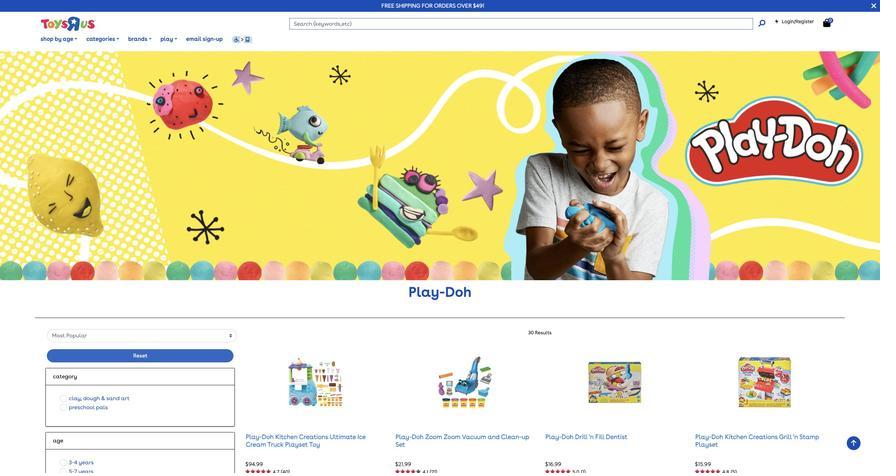 Task type: locate. For each thing, give the bounding box(es) containing it.
creations
[[299, 433, 328, 441], [749, 433, 778, 441]]

creations up toy
[[299, 433, 328, 441]]

clay, dough & sand art
[[69, 395, 129, 402]]

pals
[[96, 404, 108, 411]]

doh inside play-doh kitchen creations ultimate ice cream truck playset toy
[[262, 433, 274, 441]]

play-doh kitchen creations grill 'n stamp playset link
[[695, 433, 819, 448]]

0 horizontal spatial kitchen
[[275, 433, 298, 441]]

login/register button
[[775, 18, 814, 25]]

clean-
[[501, 433, 522, 441]]

play-doh drill 'n fill dentist link
[[546, 433, 627, 441]]

1 horizontal spatial kitchen
[[725, 433, 747, 441]]

dentist
[[606, 433, 627, 441]]

2 kitchen from the left
[[725, 433, 747, 441]]

login/register
[[782, 18, 814, 24]]

ice
[[357, 433, 366, 441]]

up left this icon serves as a link to download the essential accessibility assistive technology app for individuals with physical disabilities. it is featured as part of our commitment to diversity and inclusion.
[[216, 36, 223, 42]]

play- for play-doh zoom zoom vacuum and clean-up set
[[396, 433, 412, 441]]

play-doh kitchen creations ultimate ice cream truck playset toy link
[[246, 433, 366, 448]]

creations inside the play-doh kitchen creations grill 'n stamp playset
[[749, 433, 778, 441]]

up
[[216, 36, 223, 42], [522, 433, 529, 441]]

1 horizontal spatial up
[[522, 433, 529, 441]]

1 kitchen from the left
[[275, 433, 298, 441]]

menu bar containing shop by age
[[36, 27, 880, 51]]

product-tab tab panel
[[40, 329, 841, 473]]

play-doh zoom zoom vacuum and clean-up set
[[396, 433, 529, 448]]

cream
[[246, 441, 266, 448]]

kitchen inside the play-doh kitchen creations grill 'n stamp playset
[[725, 433, 747, 441]]

2 zoom from the left
[[444, 433, 461, 441]]

and
[[488, 433, 500, 441]]

age
[[63, 36, 73, 42], [53, 437, 63, 444]]

play-
[[408, 284, 445, 300], [246, 433, 262, 441], [396, 433, 412, 441], [546, 433, 562, 441], [695, 433, 712, 441]]

0 horizontal spatial playset
[[285, 441, 308, 448]]

for
[[422, 2, 433, 9]]

doh inside play-doh zoom zoom vacuum and clean-up set
[[412, 433, 424, 441]]

playset inside play-doh kitchen creations ultimate ice cream truck playset toy
[[285, 441, 308, 448]]

orders
[[434, 2, 456, 9]]

dough
[[83, 395, 100, 402]]

kitchen inside play-doh kitchen creations ultimate ice cream truck playset toy
[[275, 433, 298, 441]]

0
[[829, 18, 832, 23]]

creations left grill
[[749, 433, 778, 441]]

'n
[[589, 433, 594, 441], [793, 433, 798, 441]]

0 horizontal spatial 'n
[[589, 433, 594, 441]]

age inside dropdown button
[[63, 36, 73, 42]]

1 playset from the left
[[285, 441, 308, 448]]

$94.99
[[245, 461, 263, 468]]

toy
[[309, 441, 320, 448]]

play-doh kitchen creations ultimate ice cream truck playset toy image
[[287, 348, 344, 417]]

playset up $15.99
[[695, 441, 718, 448]]

'n left fill
[[589, 433, 594, 441]]

3-
[[69, 459, 74, 466]]

play- inside play-doh zoom zoom vacuum and clean-up set
[[396, 433, 412, 441]]

menu bar
[[36, 27, 880, 51]]

1 horizontal spatial 'n
[[793, 433, 798, 441]]

doh for play-doh kitchen creations ultimate ice cream truck playset toy
[[262, 433, 274, 441]]

shop by age button
[[36, 31, 82, 48]]

0 vertical spatial up
[[216, 36, 223, 42]]

$16.99
[[545, 461, 561, 468]]

play-doh kitchen creations grill 'n stamp playset image
[[736, 348, 793, 417]]

playset
[[285, 441, 308, 448], [695, 441, 718, 448]]

play- inside play-doh kitchen creations ultimate ice cream truck playset toy
[[246, 433, 262, 441]]

brands
[[128, 36, 147, 42]]

0 vertical spatial age
[[63, 36, 73, 42]]

1 horizontal spatial playset
[[695, 441, 718, 448]]

None search field
[[289, 18, 765, 29]]

free shipping for orders over $49!
[[381, 2, 485, 9]]

drill
[[575, 433, 587, 441]]

categories button
[[82, 31, 124, 48]]

1 vertical spatial age
[[53, 437, 63, 444]]

doh for play-doh
[[445, 284, 472, 300]]

0 horizontal spatial up
[[216, 36, 223, 42]]

1 vertical spatial up
[[522, 433, 529, 441]]

categories
[[86, 36, 115, 42]]

4
[[74, 459, 77, 466]]

age up 3-4 years button
[[53, 437, 63, 444]]

shipping
[[396, 2, 420, 9]]

art
[[121, 395, 129, 402]]

1 'n from the left
[[589, 433, 594, 441]]

age right by
[[63, 36, 73, 42]]

clay,
[[69, 395, 82, 402]]

fill
[[595, 433, 604, 441]]

kitchen for truck
[[275, 433, 298, 441]]

doh inside the play-doh kitchen creations grill 'n stamp playset
[[711, 433, 723, 441]]

creations for ultimate
[[299, 433, 328, 441]]

play- inside the play-doh kitchen creations grill 'n stamp playset
[[695, 433, 712, 441]]

0 horizontal spatial zoom
[[425, 433, 442, 441]]

0 link
[[823, 18, 838, 27]]

play-doh
[[408, 284, 472, 300]]

play-doh kitchen creations grill 'n stamp playset
[[695, 433, 819, 448]]

playset left toy
[[285, 441, 308, 448]]

30
[[528, 330, 534, 335]]

free shipping for orders over $49! link
[[381, 2, 485, 9]]

creations inside play-doh kitchen creations ultimate ice cream truck playset toy
[[299, 433, 328, 441]]

play button
[[156, 31, 182, 48]]

up right and
[[522, 433, 529, 441]]

2 playset from the left
[[695, 441, 718, 448]]

set
[[396, 441, 405, 448]]

2 'n from the left
[[793, 433, 798, 441]]

play-doh zoom zoom vacuum and clean-up set image
[[437, 348, 494, 417]]

email sign-up
[[186, 36, 223, 42]]

preschool pals
[[69, 404, 108, 411]]

2 creations from the left
[[749, 433, 778, 441]]

1 horizontal spatial creations
[[749, 433, 778, 441]]

play-doh drill 'n fill dentist
[[546, 433, 627, 441]]

doh
[[445, 284, 472, 300], [262, 433, 274, 441], [412, 433, 424, 441], [562, 433, 574, 441], [711, 433, 723, 441]]

Enter Keyword or Item No. search field
[[289, 18, 753, 29]]

play-doh zoom zoom vacuum and clean-up set link
[[396, 433, 529, 448]]

'n right grill
[[793, 433, 798, 441]]

0 horizontal spatial creations
[[299, 433, 328, 441]]

playset inside the play-doh kitchen creations grill 'n stamp playset
[[695, 441, 718, 448]]

1 horizontal spatial zoom
[[444, 433, 461, 441]]

zoom
[[425, 433, 442, 441], [444, 433, 461, 441]]

doh for play-doh drill 'n fill dentist
[[562, 433, 574, 441]]

play- for play-doh
[[408, 284, 445, 300]]

$49!
[[473, 2, 485, 9]]

1 creations from the left
[[299, 433, 328, 441]]

kitchen
[[275, 433, 298, 441], [725, 433, 747, 441]]



Task type: vqa. For each thing, say whether or not it's contained in the screenshot.
topmost '0.0 (0)'
no



Task type: describe. For each thing, give the bounding box(es) containing it.
$21.99
[[395, 461, 411, 468]]

play-doh main content
[[0, 51, 880, 473]]

sand
[[106, 395, 120, 402]]

category element
[[53, 372, 228, 381]]

category
[[53, 373, 77, 380]]

age element
[[53, 437, 228, 445]]

doh for play-doh zoom zoom vacuum and clean-up set
[[412, 433, 424, 441]]

up inside email sign-up link
[[216, 36, 223, 42]]

email
[[186, 36, 201, 42]]

free
[[381, 2, 394, 9]]

shop by age
[[41, 36, 73, 42]]

up inside play-doh zoom zoom vacuum and clean-up set
[[522, 433, 529, 441]]

play- for play-doh kitchen creations ultimate ice cream truck playset toy
[[246, 433, 262, 441]]

play
[[160, 36, 173, 42]]

preschool pals button
[[58, 403, 110, 412]]

by
[[55, 36, 62, 42]]

doh for play-doh kitchen creations grill 'n stamp playset
[[711, 433, 723, 441]]

'n inside the play-doh kitchen creations grill 'n stamp playset
[[793, 433, 798, 441]]

3-4 years button
[[58, 458, 96, 467]]

vacuum
[[462, 433, 486, 441]]

3-4 years
[[69, 459, 94, 466]]

play- for play-doh kitchen creations grill 'n stamp playset
[[695, 433, 712, 441]]

play-doh kitchen creations ultimate ice cream truck playset toy
[[246, 433, 366, 448]]

kitchen for playset
[[725, 433, 747, 441]]

grill
[[779, 433, 792, 441]]

brands button
[[124, 31, 156, 48]]

play- for play-doh drill 'n fill dentist
[[546, 433, 562, 441]]

age inside product-tab tab panel
[[53, 437, 63, 444]]

ultimate
[[330, 433, 356, 441]]

reset
[[133, 352, 148, 359]]

email sign-up link
[[182, 31, 227, 48]]

preschool
[[69, 404, 95, 411]]

results
[[535, 330, 552, 335]]

stamp
[[800, 433, 819, 441]]

years
[[79, 459, 94, 466]]

shopping bag image
[[823, 19, 831, 27]]

1 zoom from the left
[[425, 433, 442, 441]]

this icon serves as a link to download the essential accessibility assistive technology app for individuals with physical disabilities. it is featured as part of our commitment to diversity and inclusion. image
[[232, 36, 252, 43]]

close button image
[[872, 2, 876, 10]]

30 results
[[528, 330, 552, 335]]

reset button
[[47, 349, 234, 362]]

clay, dough & sand art button
[[58, 394, 132, 403]]

over
[[457, 2, 472, 9]]

shop
[[41, 36, 53, 42]]

sign-
[[203, 36, 216, 42]]

play-doh drill 'n fill dentist image
[[586, 348, 643, 417]]

$15.99
[[695, 461, 711, 468]]

truck
[[267, 441, 284, 448]]

toys r us image
[[40, 16, 96, 32]]

&
[[101, 395, 105, 402]]

creations for grill
[[749, 433, 778, 441]]



